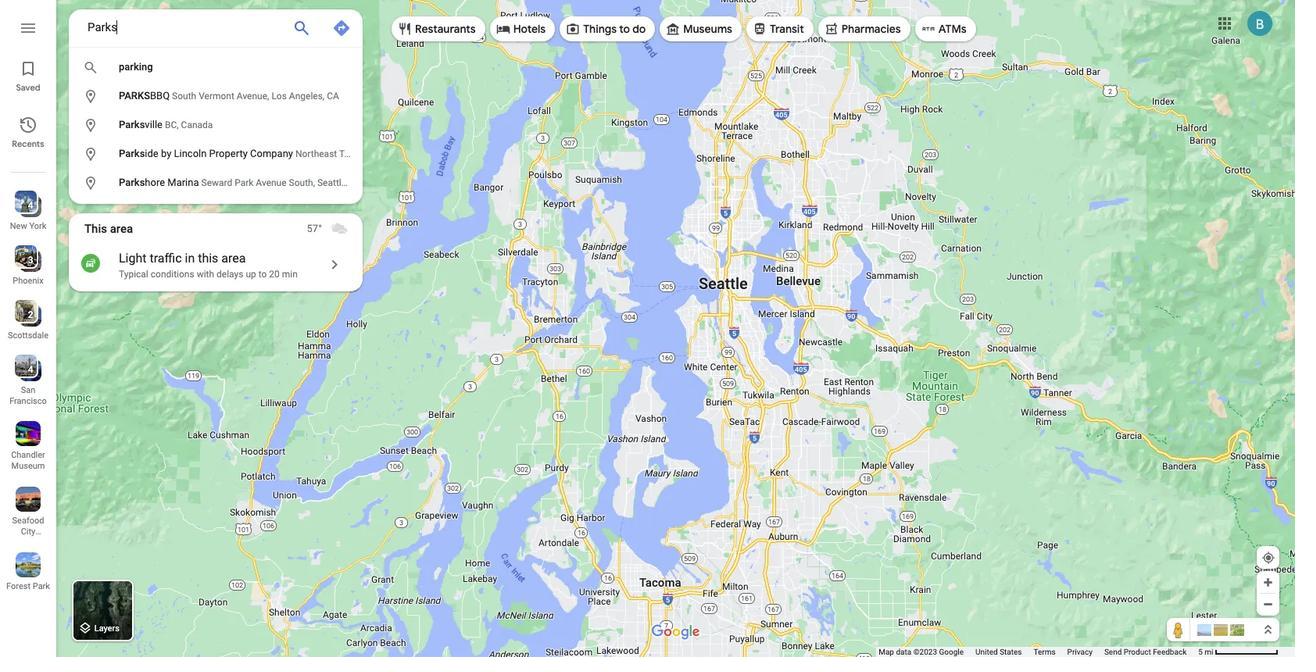 Task type: locate. For each thing, give the bounding box(es) containing it.
park inside button
[[33, 582, 50, 592]]

map data ©2023 google
[[879, 648, 964, 657]]

0 horizontal spatial area
[[110, 222, 133, 236]]

3 parks from the top
[[119, 177, 145, 188]]

1 vertical spatial 4 places element
[[17, 363, 33, 377]]

©2023
[[914, 648, 937, 657]]

1 4 from the top
[[28, 200, 33, 211]]

1 horizontal spatial to
[[619, 22, 630, 36]]

parking
[[119, 61, 153, 73]]

5
[[1199, 648, 1203, 657]]

1 vertical spatial 4
[[28, 364, 33, 375]]

parks
[[119, 119, 145, 131], [119, 148, 145, 160], [119, 177, 145, 188]]

forest
[[6, 582, 31, 592]]

 cell down the property
[[69, 173, 365, 193]]

1 horizontal spatial wa
[[441, 149, 455, 160]]

 cell down vermont
[[69, 115, 353, 135]]

city
[[21, 527, 35, 537]]

4 places element for new
[[17, 199, 33, 213]]

recents button
[[0, 109, 56, 153]]

light
[[119, 251, 147, 266]]

3  from the top
[[82, 144, 99, 164]]

park
[[235, 177, 254, 188], [33, 582, 50, 592]]

seafood city supermarket
[[6, 516, 55, 548]]

4  from the top
[[82, 173, 99, 193]]

hore
[[145, 177, 165, 188]]

turing
[[339, 149, 366, 160]]

transit
[[770, 22, 804, 36]]

4 places element
[[17, 199, 33, 213], [17, 363, 33, 377]]

by
[[161, 148, 171, 160]]

wa inside parks hore marina seward park avenue south, seattle, wa
[[351, 177, 365, 188]]

0 vertical spatial area
[[110, 222, 133, 236]]

1 horizontal spatial area
[[222, 251, 246, 266]]

things to do button
[[560, 10, 655, 48]]

list
[[0, 0, 56, 658]]

to right "up"
[[259, 269, 267, 280]]

 cell up avenue
[[69, 144, 455, 164]]

4
[[28, 200, 33, 211], [28, 364, 33, 375]]

5 mi button
[[1199, 648, 1279, 657]]

None field
[[88, 18, 280, 37]]

send product feedback
[[1105, 648, 1187, 657]]

1 vertical spatial wa
[[351, 177, 365, 188]]

conditions
[[151, 269, 194, 280]]

4 up san
[[28, 364, 33, 375]]

1 4 places element from the top
[[17, 199, 33, 213]]

ca
[[327, 91, 339, 102]]

1 vertical spatial to
[[259, 269, 267, 280]]

 for ville
[[82, 115, 99, 135]]

museums button
[[660, 10, 742, 48]]

phoenix
[[13, 276, 44, 286]]

parks left by
[[119, 148, 145, 160]]

 cell down  cell
[[69, 86, 353, 106]]

wa
[[441, 149, 455, 160], [351, 177, 365, 188]]

park left avenue
[[235, 177, 254, 188]]


[[82, 86, 99, 106], [82, 115, 99, 135], [82, 144, 99, 164], [82, 173, 99, 193]]

area right this
[[110, 222, 133, 236]]

1 parks from the top
[[119, 119, 145, 131]]

2  from the top
[[82, 115, 99, 135]]

1 vertical spatial area
[[222, 251, 246, 266]]

0 horizontal spatial park
[[33, 582, 50, 592]]

0 vertical spatial to
[[619, 22, 630, 36]]

list containing saved
[[0, 0, 56, 658]]

restaurants button
[[392, 10, 485, 48]]

57°
[[307, 223, 322, 235]]

4 places element for san
[[17, 363, 33, 377]]

atms
[[939, 22, 967, 36]]

suggestions grid
[[69, 47, 455, 204]]

2 places element
[[17, 308, 33, 322]]

google maps element
[[0, 0, 1296, 658]]

1  from the top
[[82, 86, 99, 106]]

bbq
[[150, 90, 170, 102]]

1 horizontal spatial park
[[235, 177, 254, 188]]

0 vertical spatial park
[[235, 177, 254, 188]]

0 horizontal spatial wa
[[351, 177, 365, 188]]

0 vertical spatial 4
[[28, 200, 33, 211]]

northeast
[[296, 149, 337, 160]]

wa right redmond, at the top of the page
[[441, 149, 455, 160]]

show your location image
[[1262, 551, 1276, 565]]

terms
[[1034, 648, 1056, 657]]

los
[[272, 91, 287, 102]]

new york
[[10, 221, 46, 231]]

parks ide by lincoln property company northeast turing street, redmond, wa
[[119, 148, 455, 160]]

ville
[[145, 119, 163, 131]]

min
[[282, 269, 298, 280]]

data
[[896, 648, 912, 657]]

send
[[1105, 648, 1122, 657]]

museums
[[684, 22, 733, 36]]

menu image
[[19, 19, 38, 38]]

1 vertical spatial park
[[33, 582, 50, 592]]

 cell
[[69, 86, 353, 106], [69, 115, 353, 135], [69, 144, 455, 164], [69, 173, 365, 193]]

none search field containing 
[[69, 9, 455, 204]]

wa inside parks ide by lincoln property company northeast turing street, redmond, wa
[[441, 149, 455, 160]]

park right forest
[[33, 582, 50, 592]]

4 up 'new york' at left
[[28, 200, 33, 211]]

0 vertical spatial 4 places element
[[17, 199, 33, 213]]

google account: brad klo  
(klobrad84@gmail.com) image
[[1248, 11, 1273, 36]]

5 mi
[[1199, 648, 1214, 657]]

ide
[[145, 148, 159, 160]]

san francisco
[[10, 385, 47, 407]]

united
[[976, 648, 998, 657]]

seafood city supermarket button
[[0, 481, 56, 548]]

new
[[10, 221, 27, 231]]

1 vertical spatial parks
[[119, 148, 145, 160]]

layers
[[94, 624, 120, 634]]

None search field
[[69, 9, 455, 204]]

san
[[21, 385, 35, 396]]

footer containing map data ©2023 google
[[879, 647, 1199, 658]]

3
[[28, 255, 33, 266]]

0 vertical spatial wa
[[441, 149, 455, 160]]

area
[[110, 222, 133, 236], [222, 251, 246, 266]]

send product feedback button
[[1105, 647, 1187, 658]]

parks down parks
[[119, 119, 145, 131]]

none field inside search google maps field
[[88, 18, 280, 37]]

2
[[28, 310, 33, 321]]

area up delays
[[222, 251, 246, 266]]

park inside parks hore marina seward park avenue south, seattle, wa
[[235, 177, 254, 188]]

footer
[[879, 647, 1199, 658]]

wa right seattle,
[[351, 177, 365, 188]]

0 vertical spatial parks
[[119, 119, 145, 131]]

2 4 places element from the top
[[17, 363, 33, 377]]

to inside button
[[619, 22, 630, 36]]

2 4 from the top
[[28, 364, 33, 375]]

4 places element up 'new york' at left
[[17, 199, 33, 213]]

south,
[[289, 177, 315, 188]]

4 for new
[[28, 200, 33, 211]]

cloudy image
[[330, 220, 349, 238]]

chandler museum
[[11, 450, 45, 471]]

to left the "do"
[[619, 22, 630, 36]]

0 horizontal spatial to
[[259, 269, 267, 280]]

4 for san
[[28, 364, 33, 375]]

with
[[197, 269, 214, 280]]

south
[[172, 91, 196, 102]]

4 places element up san
[[17, 363, 33, 377]]

york
[[29, 221, 46, 231]]

avenue
[[256, 177, 287, 188]]

2 vertical spatial parks
[[119, 177, 145, 188]]

2 parks from the top
[[119, 148, 145, 160]]

parks down ide
[[119, 177, 145, 188]]



Task type: vqa. For each thing, say whether or not it's contained in the screenshot.


Task type: describe. For each thing, give the bounding box(es) containing it.
delays
[[217, 269, 243, 280]]

saved button
[[0, 53, 56, 97]]

lincoln
[[174, 148, 207, 160]]

parks for ville
[[119, 119, 145, 131]]

property
[[209, 148, 248, 160]]

feedback
[[1153, 648, 1187, 657]]

 cell
[[69, 57, 353, 77]]

recents
[[12, 138, 44, 149]]

this
[[84, 222, 107, 236]]

do
[[633, 22, 646, 36]]

vermont
[[199, 91, 234, 102]]

museum
[[11, 461, 45, 471]]

zoom out image
[[1263, 599, 1274, 611]]

light traffic in this area typical conditions with delays up to 20 min
[[119, 251, 298, 280]]

up
[[246, 269, 256, 280]]

angeles,
[[289, 91, 325, 102]]

chandler museum button
[[0, 415, 56, 475]]

 for hore
[[82, 173, 99, 193]]

terms button
[[1034, 647, 1056, 658]]

united states button
[[976, 647, 1022, 658]]

 for bbq
[[82, 86, 99, 106]]

restaurants
[[415, 22, 476, 36]]

 for ide
[[82, 144, 99, 164]]

area inside light traffic in this area typical conditions with delays up to 20 min
[[222, 251, 246, 266]]

pharmacies button
[[818, 10, 911, 48]]

map
[[879, 648, 894, 657]]

in
[[185, 251, 195, 266]]

to inside light traffic in this area typical conditions with delays up to 20 min
[[259, 269, 267, 280]]

francisco
[[10, 396, 47, 407]]

this
[[198, 251, 218, 266]]

forest park
[[6, 582, 50, 592]]

canada
[[181, 120, 213, 131]]

supermarket
[[6, 538, 55, 548]]

show street view coverage image
[[1167, 618, 1191, 642]]

things to do
[[583, 22, 646, 36]]

states
[[1000, 648, 1022, 657]]

parks for hore marina
[[119, 177, 145, 188]]

2  cell from the top
[[69, 115, 353, 135]]

product
[[1124, 648, 1151, 657]]

avenue,
[[237, 91, 269, 102]]

privacy button
[[1068, 647, 1093, 658]]

company
[[250, 148, 293, 160]]

zoom in image
[[1263, 577, 1274, 589]]

chandler
[[11, 450, 45, 461]]

4  cell from the top
[[69, 173, 365, 193]]

seward
[[201, 177, 232, 188]]


[[82, 57, 99, 77]]

parks bbq south vermont avenue, los angeles, ca
[[119, 90, 339, 102]]

seafood
[[12, 516, 44, 526]]

redmond,
[[397, 149, 439, 160]]

bc,
[[165, 120, 179, 131]]

parks hore marina seward park avenue south, seattle, wa
[[119, 177, 365, 188]]

3 places element
[[17, 253, 33, 267]]

things
[[583, 22, 617, 36]]

this area region
[[69, 213, 363, 292]]

this area
[[84, 222, 133, 236]]

transit button
[[747, 10, 814, 48]]

parks for ide by lincoln property company
[[119, 148, 145, 160]]

saved
[[16, 82, 40, 93]]

parks
[[119, 90, 150, 102]]

marina
[[168, 177, 199, 188]]

seattle,
[[317, 177, 348, 188]]

1  cell from the top
[[69, 86, 353, 106]]

hotels button
[[490, 10, 555, 48]]

google
[[939, 648, 964, 657]]

3  cell from the top
[[69, 144, 455, 164]]

forest park button
[[0, 547, 56, 595]]

united states
[[976, 648, 1022, 657]]

Search Google Maps field
[[69, 9, 363, 47]]

20
[[269, 269, 280, 280]]

traffic
[[150, 251, 182, 266]]

footer inside google maps element
[[879, 647, 1199, 658]]

parks ville bc, canada
[[119, 119, 213, 131]]

atms button
[[915, 10, 976, 48]]

hotels
[[513, 22, 546, 36]]

privacy
[[1068, 648, 1093, 657]]

typical
[[119, 269, 148, 280]]

none search field inside google maps element
[[69, 9, 455, 204]]



